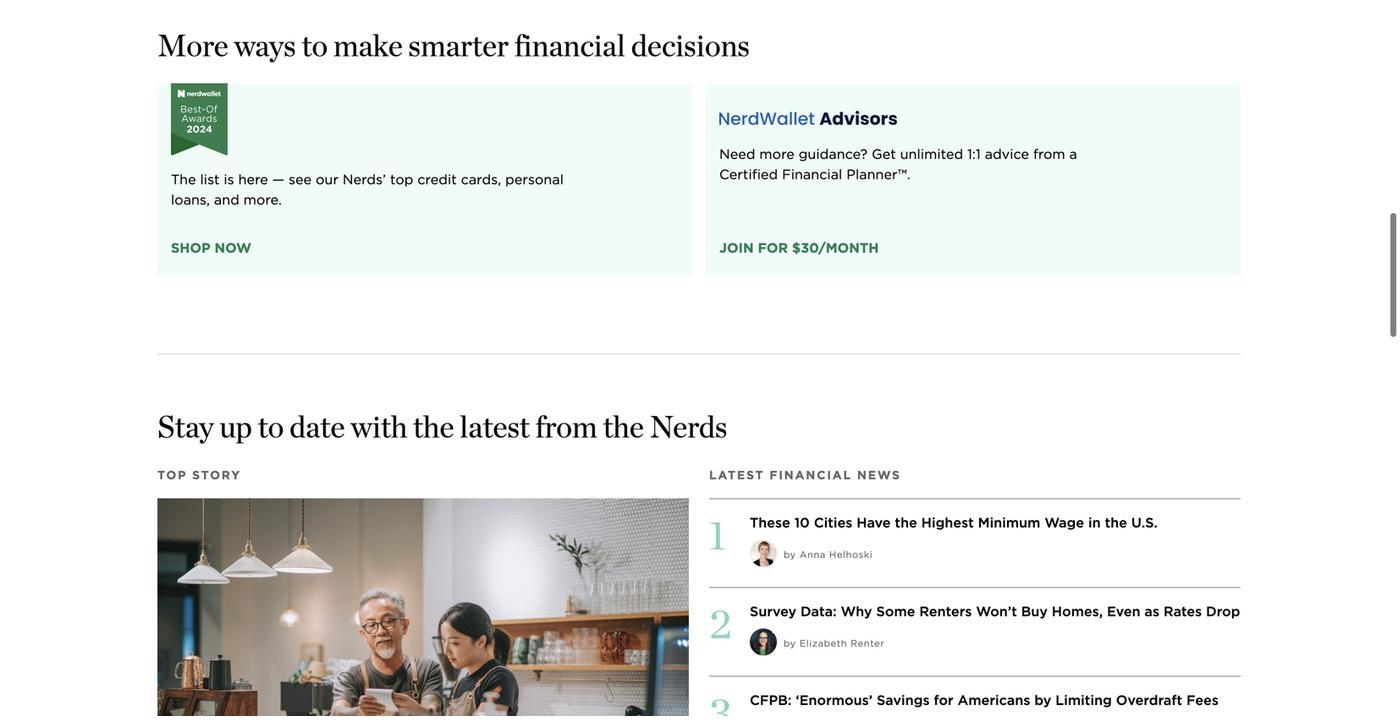 Task type: vqa. For each thing, say whether or not it's contained in the screenshot.
Some
yes



Task type: locate. For each thing, give the bounding box(es) containing it.
financial
[[514, 18, 626, 54]]

rates
[[1164, 594, 1202, 611]]

by left limiting
[[1035, 683, 1051, 700]]

join
[[719, 230, 754, 247]]

from right latest
[[535, 399, 597, 436]]

to for date
[[258, 399, 284, 436]]

nerds'
[[343, 162, 386, 178]]

the
[[413, 399, 454, 436], [603, 399, 644, 436], [895, 506, 917, 522], [1105, 506, 1127, 522]]

1:1
[[967, 137, 981, 153]]

financial down guidance?
[[782, 157, 842, 173]]

more
[[760, 137, 795, 153]]

news
[[857, 459, 901, 473]]

wage
[[1045, 506, 1084, 522]]

here
[[238, 162, 268, 178]]

cfpb: 'enormous' savings for americans by limiting overdraft fees link
[[750, 683, 1219, 700]]

—
[[272, 162, 285, 178]]

1
[[709, 502, 726, 550]]

in
[[1088, 506, 1101, 522]]

0 vertical spatial by
[[784, 540, 796, 551]]

2 vertical spatial by
[[1035, 683, 1051, 700]]

to
[[302, 18, 328, 54], [258, 399, 284, 436]]

0 vertical spatial to
[[302, 18, 328, 54]]

list
[[200, 162, 220, 178]]

1 horizontal spatial from
[[1033, 137, 1065, 153]]

2
[[709, 591, 732, 639]]

0 vertical spatial financial
[[782, 157, 842, 173]]

by for 2
[[784, 629, 796, 640]]

1 horizontal spatial to
[[302, 18, 328, 54]]

1 vertical spatial by
[[784, 629, 796, 640]]

by left the elizabeth
[[784, 629, 796, 640]]

to right ways
[[302, 18, 328, 54]]

from
[[1033, 137, 1065, 153], [535, 399, 597, 436]]

to for make
[[302, 18, 328, 54]]

the right with
[[413, 399, 454, 436]]

smarter
[[408, 18, 509, 54]]

elizabeth
[[800, 629, 847, 640]]

1 vertical spatial to
[[258, 399, 284, 436]]

latest financial news
[[709, 459, 901, 473]]

these 10 cities have the highest minimum wage in the u.s.
[[750, 506, 1158, 522]]

fees
[[1187, 683, 1219, 700]]

for
[[758, 230, 788, 247]]

why
[[841, 594, 872, 611]]

by left anna
[[784, 540, 796, 551]]

cities
[[814, 506, 853, 522]]

with
[[351, 399, 407, 436]]

nerds
[[650, 399, 728, 436]]

helhoski
[[829, 540, 873, 551]]

unlimited
[[900, 137, 963, 153]]

0 horizontal spatial to
[[258, 399, 284, 436]]

cards,
[[461, 162, 501, 178]]

0 horizontal spatial from
[[535, 399, 597, 436]]

shop now
[[171, 230, 251, 247]]

make
[[333, 18, 403, 54]]

the right in
[[1105, 506, 1127, 522]]

to right the up
[[258, 399, 284, 436]]

a
[[1069, 137, 1077, 153]]

financial up 10
[[770, 459, 852, 473]]

financial
[[782, 157, 842, 173], [770, 459, 852, 473]]

nw advisors image
[[719, 101, 898, 116]]

top
[[390, 162, 413, 178]]

for
[[934, 683, 954, 700]]

date
[[290, 399, 345, 436]]

from for a
[[1033, 137, 1065, 153]]

0 vertical spatial from
[[1033, 137, 1065, 153]]

loans,
[[171, 182, 210, 199]]

1 vertical spatial from
[[535, 399, 597, 436]]

from inside the need more guidance? get unlimited 1:1 advice from a certified financial planner™.
[[1033, 137, 1065, 153]]

these 10 cities have the highest minimum wage in the u.s. link
[[750, 506, 1158, 522]]

by
[[784, 540, 796, 551], [784, 629, 796, 640], [1035, 683, 1051, 700]]

stay
[[157, 399, 214, 436]]

from left the a
[[1033, 137, 1065, 153]]

overdraft
[[1116, 683, 1182, 700]]

the list is here — see our nerds' top credit cards, personal loans, and more.
[[171, 162, 564, 199]]

limiting
[[1056, 683, 1112, 700]]

$30/month
[[792, 230, 879, 247]]

and
[[214, 182, 239, 199]]

data:
[[801, 594, 837, 611]]

see
[[289, 162, 312, 178]]



Task type: describe. For each thing, give the bounding box(es) containing it.
won't
[[976, 594, 1017, 611]]

the
[[171, 162, 196, 178]]

10
[[795, 506, 810, 522]]

guidance?
[[799, 137, 868, 153]]

now
[[215, 230, 251, 247]]

join for $30/month link
[[719, 229, 879, 249]]

planner™.
[[847, 157, 910, 173]]

by elizabeth renter
[[784, 629, 885, 640]]

survey data: why some renters won't buy homes, even as rates drop link
[[750, 594, 1240, 611]]

more ways to make smarter financial decisions
[[157, 18, 750, 54]]

more
[[157, 18, 228, 54]]

by for 1
[[784, 540, 796, 551]]

latest
[[460, 399, 530, 436]]

is
[[224, 162, 234, 178]]

top story
[[157, 459, 241, 473]]

the right have
[[895, 506, 917, 522]]

u.s.
[[1131, 506, 1158, 522]]

stay up to date with the latest from the nerds
[[157, 399, 728, 436]]

by anna helhoski
[[784, 540, 873, 551]]

survey
[[750, 594, 796, 611]]

highest
[[921, 506, 974, 522]]

some
[[876, 594, 915, 611]]

'enormous'
[[796, 683, 873, 700]]

story
[[192, 459, 241, 473]]

shop
[[171, 230, 210, 247]]

join for $30/month
[[719, 230, 879, 247]]

need more guidance? get unlimited 1:1 advice from a certified financial planner™.
[[719, 137, 1077, 173]]

survey data: why some renters won't buy homes, even as rates drop
[[750, 594, 1240, 611]]

the left nerds at the bottom of page
[[603, 399, 644, 436]]

decisions
[[631, 18, 750, 54]]

need
[[719, 137, 755, 153]]

as
[[1145, 594, 1160, 611]]

savings
[[877, 683, 930, 700]]

financial inside the need more guidance? get unlimited 1:1 advice from a certified financial planner™.
[[782, 157, 842, 173]]

even
[[1107, 594, 1141, 611]]

renters
[[919, 594, 972, 611]]

credit
[[418, 162, 457, 178]]

americans
[[958, 683, 1030, 700]]

minimum
[[978, 506, 1041, 522]]

boa 2024 image
[[171, 74, 228, 147]]

anna
[[800, 540, 826, 551]]

certified
[[719, 157, 778, 173]]

up
[[219, 399, 252, 436]]

renter
[[851, 629, 885, 640]]

cfpb: 'enormous' savings for americans by limiting overdraft fees
[[750, 683, 1219, 700]]

shop now link
[[171, 229, 251, 249]]

our
[[316, 162, 339, 178]]

personal
[[505, 162, 564, 178]]

have
[[857, 506, 891, 522]]

homes,
[[1052, 594, 1103, 611]]

1 vertical spatial financial
[[770, 459, 852, 473]]

these
[[750, 506, 790, 522]]

get
[[872, 137, 896, 153]]

ways
[[234, 18, 296, 54]]

latest
[[709, 459, 765, 473]]

from for the
[[535, 399, 597, 436]]

buy
[[1021, 594, 1048, 611]]

top
[[157, 459, 187, 473]]

cfpb:
[[750, 683, 792, 700]]

advice
[[985, 137, 1029, 153]]

drop
[[1206, 594, 1240, 611]]

more.
[[244, 182, 282, 199]]



